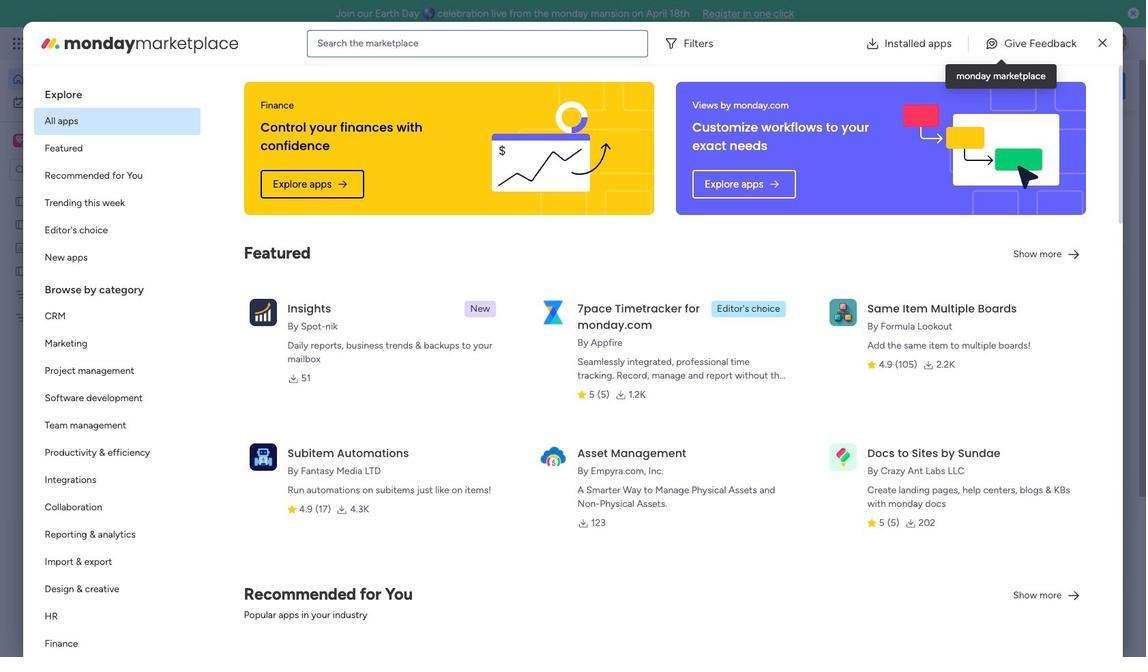 Task type: locate. For each thing, give the bounding box(es) containing it.
dapulse x slim image
[[1105, 126, 1122, 143]]

0 vertical spatial check circle image
[[942, 155, 950, 166]]

0 horizontal spatial monday marketplace image
[[39, 32, 61, 54]]

1 component image from the left
[[451, 298, 463, 310]]

help center element
[[921, 590, 1126, 645]]

2 check circle image from the top
[[942, 173, 950, 183]]

public board image
[[14, 194, 27, 207], [14, 218, 27, 231]]

1 horizontal spatial banner logo image
[[893, 82, 1070, 215]]

public dashboard image
[[14, 241, 27, 254]]

0 vertical spatial heading
[[34, 76, 200, 108]]

1 horizontal spatial component image
[[674, 298, 686, 310]]

list box
[[34, 76, 200, 657], [0, 187, 174, 513]]

templates image image
[[933, 302, 1114, 396]]

dapulse x slim image
[[1099, 35, 1107, 52]]

invite members image
[[964, 37, 978, 50]]

monday marketplace image right select product icon
[[39, 32, 61, 54]]

circle o image
[[942, 208, 950, 218]]

heading
[[34, 76, 200, 108], [34, 272, 200, 303]]

workspace image
[[15, 133, 24, 148]]

notifications image
[[904, 37, 918, 50]]

update feed image
[[934, 37, 948, 50]]

public board image
[[14, 264, 27, 277], [228, 444, 243, 459]]

banner logo image
[[461, 82, 638, 215], [893, 82, 1070, 215]]

v2 user feedback image
[[932, 78, 942, 93]]

1 vertical spatial public board image
[[14, 218, 27, 231]]

2 public board image from the top
[[14, 218, 27, 231]]

2 component image from the left
[[674, 298, 686, 310]]

1 vertical spatial check circle image
[[942, 173, 950, 183]]

0 vertical spatial public board image
[[14, 264, 27, 277]]

1 banner logo image from the left
[[461, 82, 638, 215]]

monday marketplace image right invite members image
[[994, 37, 1008, 50]]

1 horizontal spatial public board image
[[228, 444, 243, 459]]

option
[[8, 68, 166, 90], [8, 91, 166, 113], [34, 108, 200, 135], [34, 135, 200, 162], [34, 162, 200, 190], [0, 189, 174, 191], [34, 190, 200, 217], [34, 217, 200, 244], [34, 244, 200, 272], [34, 303, 200, 330], [34, 330, 200, 358], [34, 358, 200, 385], [34, 385, 200, 412], [34, 412, 200, 439], [34, 439, 200, 467], [34, 467, 200, 494], [34, 494, 200, 521], [34, 521, 200, 549], [34, 549, 200, 576], [34, 576, 200, 603], [34, 603, 200, 630], [34, 630, 200, 657]]

0 horizontal spatial banner logo image
[[461, 82, 638, 215]]

0 horizontal spatial component image
[[451, 298, 463, 310]]

component image
[[228, 298, 240, 310]]

1 check circle image from the top
[[942, 155, 950, 166]]

component image
[[451, 298, 463, 310], [674, 298, 686, 310]]

monday marketplace image
[[39, 32, 61, 54], [994, 37, 1008, 50]]

1 vertical spatial heading
[[34, 272, 200, 303]]

1 heading from the top
[[34, 76, 200, 108]]

workspace selection element
[[13, 132, 114, 150]]

quick search results list box
[[211, 155, 888, 503]]

0 vertical spatial public board image
[[14, 194, 27, 207]]

see plans image
[[226, 36, 239, 51]]

check circle image
[[942, 155, 950, 166], [942, 173, 950, 183]]

app logo image
[[249, 299, 277, 326], [539, 299, 567, 326], [829, 299, 857, 326], [249, 443, 277, 471], [539, 443, 567, 471], [829, 443, 857, 471]]



Task type: vqa. For each thing, say whether or not it's contained in the screenshot.
Activity
no



Task type: describe. For each thing, give the bounding box(es) containing it.
help image
[[1058, 37, 1071, 50]]

Search in workspace field
[[29, 162, 114, 178]]

select product image
[[12, 37, 26, 50]]

add to favorites image
[[405, 444, 418, 457]]

terry turtle image
[[1108, 33, 1130, 55]]

2 banner logo image from the left
[[893, 82, 1070, 215]]

workspace image
[[13, 133, 27, 148]]

1 vertical spatial public board image
[[228, 444, 243, 459]]

getting started element
[[921, 525, 1126, 579]]

search everything image
[[1028, 37, 1041, 50]]

1 public board image from the top
[[14, 194, 27, 207]]

terry turtle image
[[243, 588, 270, 615]]

1 horizontal spatial monday marketplace image
[[994, 37, 1008, 50]]

0 horizontal spatial public board image
[[14, 264, 27, 277]]

v2 bolt switch image
[[1039, 78, 1047, 93]]

2 heading from the top
[[34, 272, 200, 303]]

2 image
[[944, 28, 957, 43]]



